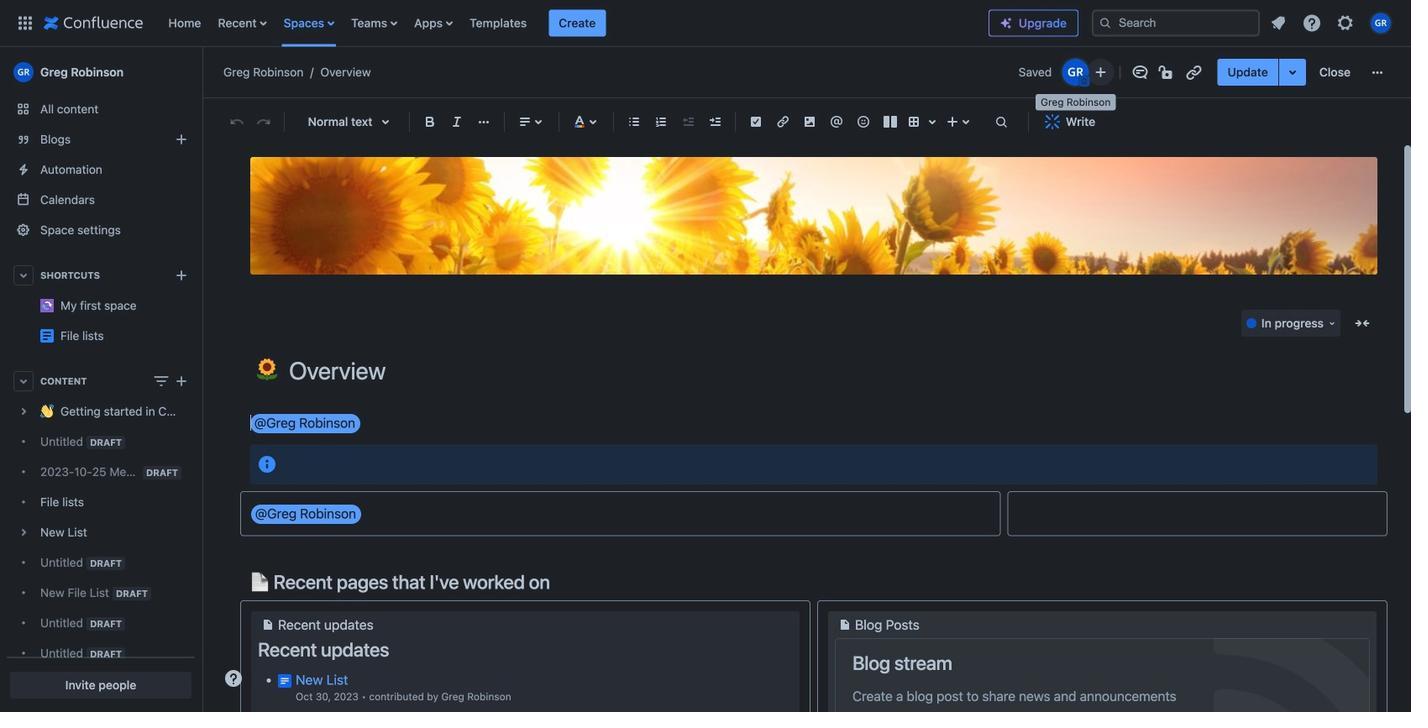 Task type: vqa. For each thing, say whether or not it's contained in the screenshot.
list item
yes



Task type: describe. For each thing, give the bounding box(es) containing it.
space element
[[0, 47, 202, 713]]

settings icon image
[[1336, 13, 1356, 33]]

text formatting group
[[417, 108, 497, 135]]

link ⌘k image
[[773, 112, 793, 132]]

list item inside list
[[549, 10, 606, 37]]

tree inside the space element
[[7, 397, 195, 713]]

change view image
[[151, 371, 171, 392]]

list for appswitcher icon
[[160, 0, 989, 47]]

no restrictions image
[[1158, 62, 1178, 82]]

numbered list ⌘⇧7 image
[[651, 112, 671, 132]]

Main content area, start typing to enter text. text field
[[240, 412, 1388, 713]]

copy link image
[[1184, 62, 1205, 82]]

bullet list ⌘⇧8 image
[[624, 112, 645, 132]]

list for premium image
[[1264, 8, 1402, 38]]

add shortcut image
[[171, 266, 192, 286]]

italic ⌘i image
[[447, 112, 467, 132]]

mention @ image
[[827, 112, 847, 132]]

:sunflower: image
[[256, 359, 278, 381]]

more formatting image
[[474, 112, 494, 132]]

align left image
[[515, 112, 535, 132]]

Give this page a title text field
[[289, 357, 1378, 385]]

make page fixed-width image
[[1353, 313, 1373, 334]]

indent tab image
[[705, 112, 725, 132]]

help icon image
[[1302, 13, 1323, 33]]



Task type: locate. For each thing, give the bounding box(es) containing it.
1 horizontal spatial list
[[1264, 8, 1402, 38]]

tooltip
[[1036, 94, 1116, 111]]

global element
[[10, 0, 989, 47]]

None search field
[[1092, 10, 1260, 37]]

tree
[[7, 397, 195, 713]]

find and replace image
[[992, 112, 1012, 132]]

notification icon image
[[1269, 13, 1289, 33]]

list formating group
[[621, 108, 729, 135]]

list item
[[549, 10, 606, 37]]

more image
[[1368, 62, 1388, 82]]

file lists image
[[40, 329, 54, 343]]

group
[[1218, 59, 1361, 86]]

adjust update settings image
[[1283, 62, 1303, 82]]

blog posts image
[[835, 615, 855, 635]]

search image
[[1099, 16, 1113, 30]]

banner
[[0, 0, 1412, 47]]

Search field
[[1092, 10, 1260, 37]]

appswitcher icon image
[[15, 13, 35, 33]]

panel info image
[[257, 454, 277, 475]]

layouts image
[[881, 112, 901, 132]]

create a blog image
[[171, 129, 192, 150]]

list
[[160, 0, 989, 47], [1264, 8, 1402, 38]]

action item [] image
[[746, 112, 766, 132]]

invite to edit image
[[1091, 62, 1111, 82]]

add image, video, or file image
[[800, 112, 820, 132]]

collapse sidebar image
[[183, 55, 220, 89]]

:sunflower: image
[[256, 359, 278, 381]]

premium image
[[1000, 16, 1013, 30]]

table ⇧⌥t image
[[904, 112, 924, 132]]

recent updates image
[[258, 615, 278, 635]]

0 horizontal spatial list
[[160, 0, 989, 47]]

create a page image
[[171, 371, 192, 392]]

emoji : image
[[854, 112, 874, 132]]

table size image
[[923, 112, 943, 132]]

confluence image
[[44, 13, 143, 33], [44, 13, 143, 33]]

bold ⌘b image
[[420, 112, 440, 132]]

comment icon image
[[1131, 62, 1151, 82]]



